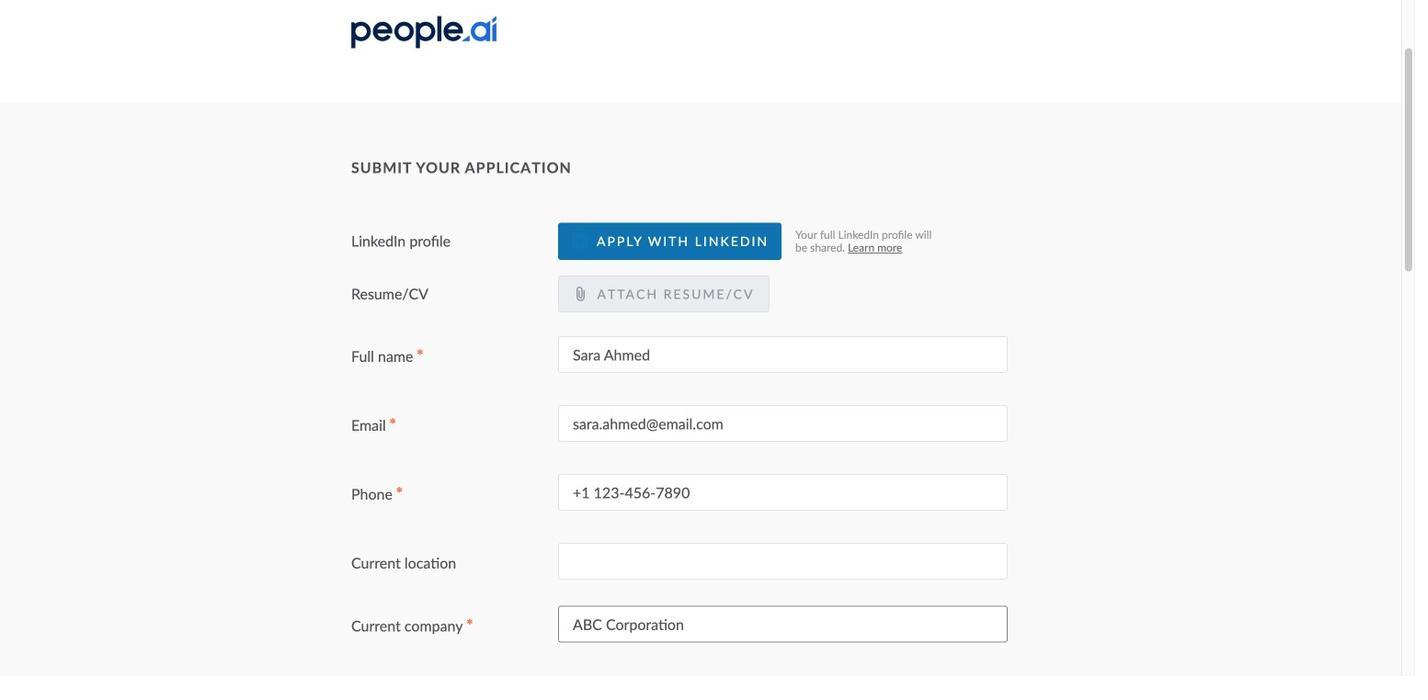 Task type: describe. For each thing, give the bounding box(es) containing it.
paperclip image
[[573, 287, 588, 302]]



Task type: locate. For each thing, give the bounding box(es) containing it.
None email field
[[558, 406, 1008, 442]]

None text field
[[558, 337, 1008, 374], [558, 475, 1008, 511], [558, 544, 1008, 580], [558, 337, 1008, 374], [558, 475, 1008, 511], [558, 544, 1008, 580]]

None text field
[[558, 607, 1008, 643]]

people.ai logo image
[[351, 16, 497, 48]]



Task type: vqa. For each thing, say whether or not it's contained in the screenshot.
text box
yes



